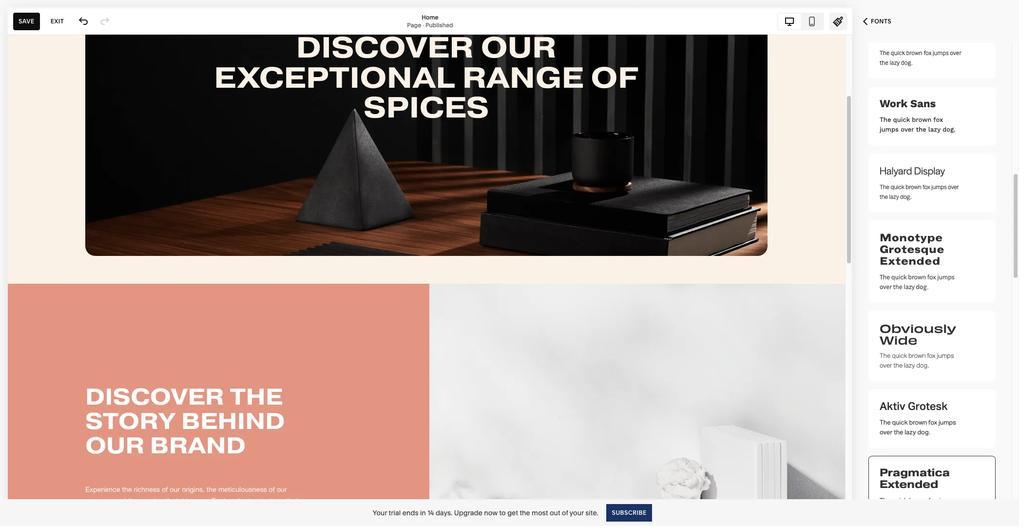 Task type: locate. For each thing, give the bounding box(es) containing it.
dog. down grotesque
[[916, 282, 929, 291]]

jumps inside obviously wide the quick brown fox jumps over the lazy dog.
[[937, 352, 955, 359]]

quick down 'halyard'
[[891, 182, 905, 191]]

the quick brown fox jumps over the lazy dog. down sans
[[880, 116, 956, 133]]

days.
[[436, 508, 453, 517]]

dog. inside pragmatica extended the quick brown fox jumps over the lazy dog.
[[918, 507, 931, 514]]

5 the from the top
[[880, 352, 891, 359]]

the down fonts
[[880, 49, 890, 57]]

lazy inside pragmatica extended the quick brown fox jumps over the lazy dog.
[[905, 507, 916, 514]]

of
[[562, 508, 568, 517]]

1 the quick brown fox jumps over the lazy dog. from the top
[[880, 49, 962, 66]]

fox inside pragmatica extended the quick brown fox jumps over the lazy dog.
[[929, 497, 938, 504]]

the down the pragmatica
[[894, 507, 903, 514]]

fonts button
[[853, 11, 903, 32]]

the down the pragmatica
[[880, 497, 891, 504]]

home page · published
[[407, 13, 453, 29]]

7 the from the top
[[880, 497, 891, 504]]

pragmatica
[[880, 466, 950, 480]]

the down 'halyard'
[[880, 192, 888, 201]]

monotype grotesque extended the quick brown fox jumps over the lazy dog.
[[880, 231, 955, 291]]

page
[[407, 21, 421, 29]]

pragmatica extended the quick brown fox jumps over the lazy dog.
[[880, 466, 957, 514]]

the
[[880, 59, 889, 66], [916, 126, 927, 133], [880, 192, 888, 201], [894, 282, 903, 291], [894, 361, 903, 369], [894, 428, 904, 436], [894, 507, 903, 514], [520, 508, 530, 517]]

the quick brown fox jumps over the lazy dog. button
[[869, 8, 996, 79]]

quick inside button
[[891, 49, 905, 57]]

2 the quick brown fox jumps over the lazy dog. from the top
[[880, 116, 956, 133]]

the inside pragmatica extended the quick brown fox jumps over the lazy dog.
[[880, 497, 891, 504]]

1 the from the top
[[880, 49, 890, 57]]

tab list
[[779, 13, 824, 29]]

lazy up work
[[890, 59, 900, 66]]

the quick brown fox jumps over the lazy dog. inside button
[[880, 49, 962, 66]]

the quick brown fox jumps over the lazy dog. up sans
[[880, 49, 962, 66]]

brown
[[907, 49, 923, 57], [912, 116, 932, 123], [906, 182, 922, 191], [909, 272, 927, 281], [909, 352, 926, 359], [910, 418, 928, 426], [910, 497, 927, 504]]

most
[[532, 508, 548, 517]]

the inside 'halyard display the quick brown fox jumps over the lazy dog.'
[[880, 192, 888, 201]]

lazy down 'halyard'
[[890, 192, 899, 201]]

the down wide
[[880, 352, 891, 359]]

dog. down wide
[[917, 361, 930, 369]]

extended inside pragmatica extended the quick brown fox jumps over the lazy dog.
[[880, 477, 939, 492]]

halyard
[[880, 163, 913, 177]]

the down fonts
[[880, 59, 889, 66]]

dog.
[[902, 59, 913, 66], [943, 126, 956, 133], [901, 192, 912, 201], [916, 282, 929, 291], [917, 361, 930, 369], [918, 428, 931, 436], [918, 507, 931, 514]]

quick
[[891, 49, 905, 57], [894, 116, 910, 123], [891, 182, 905, 191], [892, 272, 907, 281], [892, 352, 908, 359], [893, 418, 908, 426], [893, 497, 908, 504]]

over inside 'halyard display the quick brown fox jumps over the lazy dog.'
[[948, 182, 959, 191]]

quick down grotesque
[[892, 272, 907, 281]]

grotesque
[[880, 242, 945, 256]]

quick down wide
[[892, 352, 908, 359]]

2 extended from the top
[[880, 477, 939, 492]]

dog. up work sans
[[902, 59, 913, 66]]

brown inside 'halyard display the quick brown fox jumps over the lazy dog.'
[[906, 182, 922, 191]]

lazy inside monotype grotesque extended the quick brown fox jumps over the lazy dog.
[[904, 282, 915, 291]]

·
[[423, 21, 424, 29]]

jumps inside 'halyard display the quick brown fox jumps over the lazy dog.'
[[932, 182, 947, 191]]

1 vertical spatial extended
[[880, 477, 939, 492]]

exit
[[51, 17, 64, 25]]

your trial ends in 14 days. upgrade now to get the most out of your site.
[[373, 508, 599, 517]]

lazy down sans
[[929, 126, 941, 133]]

the down aktiv at the bottom
[[894, 428, 904, 436]]

published
[[426, 21, 453, 29]]

extended
[[880, 254, 941, 268], [880, 477, 939, 492]]

lazy down the pragmatica
[[905, 507, 916, 514]]

the inside button
[[880, 49, 890, 57]]

lazy
[[890, 59, 900, 66], [929, 126, 941, 133], [890, 192, 899, 201], [904, 282, 915, 291], [905, 361, 915, 369], [905, 428, 917, 436], [905, 507, 916, 514]]

the inside monotype grotesque extended the quick brown fox jumps over the lazy dog.
[[894, 282, 903, 291]]

aktiv
[[880, 399, 906, 413]]

the down wide
[[894, 361, 903, 369]]

dog. down the pragmatica
[[918, 507, 931, 514]]

exit button
[[45, 12, 69, 30]]

the quick brown fox jumps over the lazy dog.
[[880, 49, 962, 66], [880, 116, 956, 133], [880, 418, 957, 436]]

dog. down 'halyard'
[[901, 192, 912, 201]]

extended inside monotype grotesque extended the quick brown fox jumps over the lazy dog.
[[880, 254, 941, 268]]

quick inside 'halyard display the quick brown fox jumps over the lazy dog.'
[[891, 182, 905, 191]]

the down grotesque
[[894, 282, 903, 291]]

the down grotesque
[[880, 272, 891, 281]]

0 vertical spatial extended
[[880, 254, 941, 268]]

jumps
[[933, 49, 949, 57], [880, 126, 899, 133], [932, 182, 947, 191], [938, 272, 955, 281], [937, 352, 955, 359], [939, 418, 957, 426], [940, 497, 957, 504]]

3 the quick brown fox jumps over the lazy dog. from the top
[[880, 418, 957, 436]]

wide
[[880, 331, 918, 348]]

the inside 'halyard display the quick brown fox jumps over the lazy dog.'
[[880, 182, 890, 191]]

the down 'halyard'
[[880, 182, 890, 191]]

the down work
[[880, 116, 892, 123]]

0 vertical spatial the quick brown fox jumps over the lazy dog.
[[880, 49, 962, 66]]

your
[[570, 508, 584, 517]]

quick down fonts
[[891, 49, 905, 57]]

2 vertical spatial the quick brown fox jumps over the lazy dog.
[[880, 418, 957, 436]]

lazy down wide
[[905, 361, 915, 369]]

dog. down grotesk
[[918, 428, 931, 436]]

the inside "the quick brown fox jumps over the lazy dog." button
[[880, 59, 889, 66]]

1 vertical spatial the quick brown fox jumps over the lazy dog.
[[880, 116, 956, 133]]

4 the from the top
[[880, 272, 891, 281]]

the
[[880, 49, 890, 57], [880, 116, 892, 123], [880, 182, 890, 191], [880, 272, 891, 281], [880, 352, 891, 359], [880, 418, 891, 426], [880, 497, 891, 504]]

dog. inside button
[[902, 59, 913, 66]]

lazy down grotesque
[[904, 282, 915, 291]]

your
[[373, 508, 387, 517]]

1 extended from the top
[[880, 254, 941, 268]]

quick down the pragmatica
[[893, 497, 908, 504]]

the inside pragmatica extended the quick brown fox jumps over the lazy dog.
[[894, 507, 903, 514]]

over inside button
[[950, 49, 962, 57]]

lazy down aktiv grotesk
[[905, 428, 917, 436]]

3 the from the top
[[880, 182, 890, 191]]

the right get
[[520, 508, 530, 517]]

2 the from the top
[[880, 116, 892, 123]]

the down aktiv at the bottom
[[880, 418, 891, 426]]

now
[[484, 508, 498, 517]]

lazy inside 'halyard display the quick brown fox jumps over the lazy dog.'
[[890, 192, 899, 201]]

the quick brown fox jumps over the lazy dog. down aktiv grotesk
[[880, 418, 957, 436]]

to
[[500, 508, 506, 517]]

over
[[950, 49, 962, 57], [901, 126, 915, 133], [948, 182, 959, 191], [880, 282, 892, 291], [880, 361, 893, 369], [880, 428, 893, 436], [880, 507, 893, 514]]

dog. inside 'halyard display the quick brown fox jumps over the lazy dog.'
[[901, 192, 912, 201]]

fox
[[924, 49, 932, 57], [934, 116, 943, 123], [923, 182, 931, 191], [928, 272, 936, 281], [928, 352, 936, 359], [929, 418, 938, 426], [929, 497, 938, 504]]

quick inside pragmatica extended the quick brown fox jumps over the lazy dog.
[[893, 497, 908, 504]]

subscribe button
[[607, 504, 652, 522]]

aktiv grotesk
[[880, 399, 948, 413]]

dog. up the display
[[943, 126, 956, 133]]



Task type: vqa. For each thing, say whether or not it's contained in the screenshot.
jumps
yes



Task type: describe. For each thing, give the bounding box(es) containing it.
obviously wide the quick brown fox jumps over the lazy dog.
[[880, 319, 957, 369]]

save
[[19, 17, 34, 25]]

the quick brown fox jumps over the lazy dog. for grotesk
[[880, 418, 957, 436]]

dog. inside obviously wide the quick brown fox jumps over the lazy dog.
[[917, 361, 930, 369]]

the inside obviously wide the quick brown fox jumps over the lazy dog.
[[894, 361, 903, 369]]

in
[[420, 508, 426, 517]]

halyard display the quick brown fox jumps over the lazy dog.
[[880, 163, 959, 201]]

home
[[422, 13, 439, 21]]

site.
[[586, 508, 599, 517]]

the inside monotype grotesque extended the quick brown fox jumps over the lazy dog.
[[880, 272, 891, 281]]

brown inside obviously wide the quick brown fox jumps over the lazy dog.
[[909, 352, 926, 359]]

display
[[915, 163, 946, 177]]

brown inside pragmatica extended the quick brown fox jumps over the lazy dog.
[[910, 497, 927, 504]]

quick down aktiv at the bottom
[[893, 418, 908, 426]]

quick inside monotype grotesque extended the quick brown fox jumps over the lazy dog.
[[892, 272, 907, 281]]

lazy inside obviously wide the quick brown fox jumps over the lazy dog.
[[905, 361, 915, 369]]

obviously
[[880, 319, 957, 336]]

work
[[880, 98, 908, 110]]

work sans
[[880, 98, 936, 110]]

jumps inside monotype grotesque extended the quick brown fox jumps over the lazy dog.
[[938, 272, 955, 281]]

trial
[[389, 508, 401, 517]]

jumps inside pragmatica extended the quick brown fox jumps over the lazy dog.
[[940, 497, 957, 504]]

grotesk
[[908, 399, 948, 413]]

out
[[550, 508, 561, 517]]

fonts
[[871, 18, 892, 25]]

subscribe
[[612, 509, 647, 516]]

over inside obviously wide the quick brown fox jumps over the lazy dog.
[[880, 361, 893, 369]]

get
[[508, 508, 518, 517]]

brown inside monotype grotesque extended the quick brown fox jumps over the lazy dog.
[[909, 272, 927, 281]]

the quick brown fox jumps over the lazy dog. for sans
[[880, 116, 956, 133]]

jumps inside button
[[933, 49, 949, 57]]

the inside obviously wide the quick brown fox jumps over the lazy dog.
[[880, 352, 891, 359]]

fox inside button
[[924, 49, 932, 57]]

the down sans
[[916, 126, 927, 133]]

fox inside 'halyard display the quick brown fox jumps over the lazy dog.'
[[923, 182, 931, 191]]

ends
[[403, 508, 419, 517]]

dog. inside monotype grotesque extended the quick brown fox jumps over the lazy dog.
[[916, 282, 929, 291]]

quick inside obviously wide the quick brown fox jumps over the lazy dog.
[[892, 352, 908, 359]]

fox inside monotype grotesque extended the quick brown fox jumps over the lazy dog.
[[928, 272, 936, 281]]

6 the from the top
[[880, 418, 891, 426]]

save button
[[13, 12, 40, 30]]

brown inside button
[[907, 49, 923, 57]]

sans
[[911, 98, 936, 110]]

fox inside obviously wide the quick brown fox jumps over the lazy dog.
[[928, 352, 936, 359]]

lazy inside button
[[890, 59, 900, 66]]

upgrade
[[454, 508, 483, 517]]

over inside pragmatica extended the quick brown fox jumps over the lazy dog.
[[880, 507, 893, 514]]

14
[[428, 508, 434, 517]]

quick down work sans
[[894, 116, 910, 123]]

monotype
[[880, 231, 943, 244]]

over inside monotype grotesque extended the quick brown fox jumps over the lazy dog.
[[880, 282, 892, 291]]



